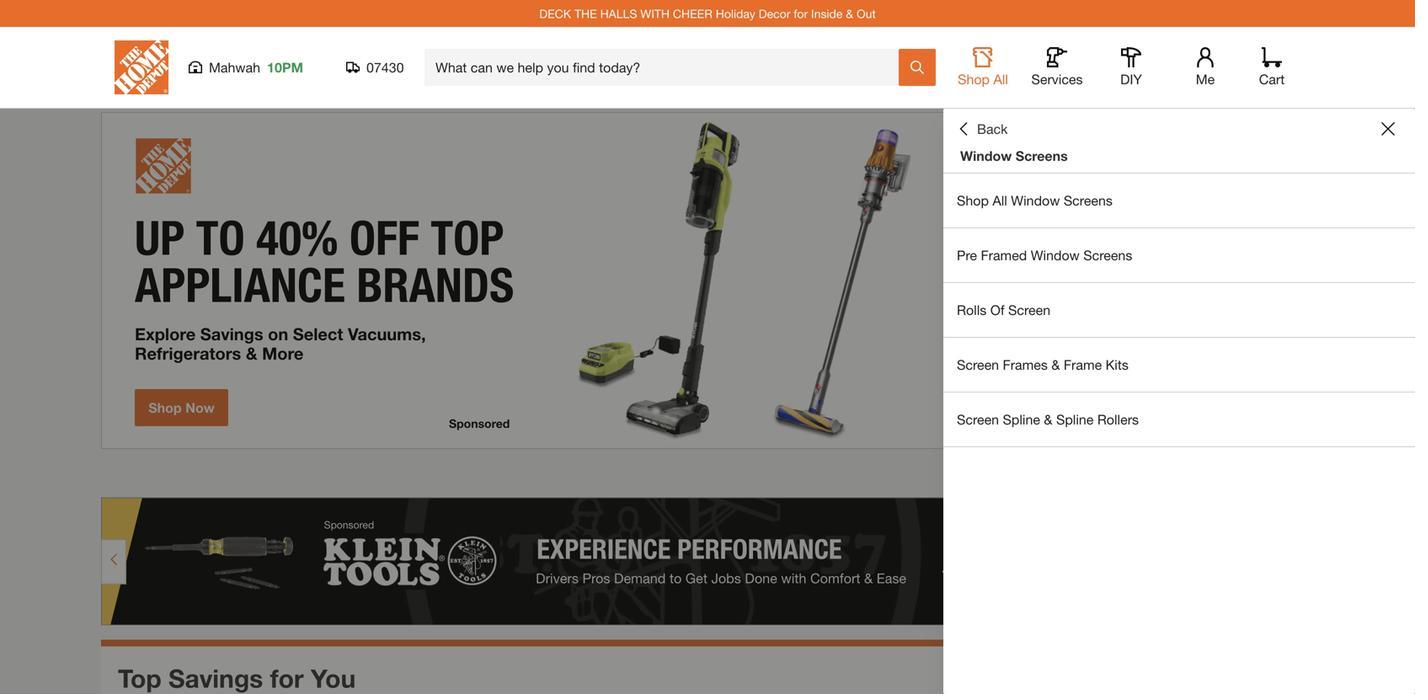 Task type: locate. For each thing, give the bounding box(es) containing it.
1 vertical spatial screen
[[957, 357, 1000, 373]]

07430 button
[[346, 59, 405, 76]]

shop
[[958, 71, 990, 87], [957, 193, 989, 209]]

spline down frames
[[1003, 412, 1041, 428]]

rollers
[[1098, 412, 1140, 428]]

the home depot logo image
[[115, 40, 169, 94]]

screen for spline
[[957, 412, 1000, 428]]

& for screen spline & spline rollers
[[1045, 412, 1053, 428]]

services
[[1032, 71, 1083, 87]]

2 vertical spatial &
[[1045, 412, 1053, 428]]

0 vertical spatial shop
[[958, 71, 990, 87]]

for
[[794, 7, 808, 20], [270, 664, 304, 693]]

window screens
[[961, 148, 1068, 164]]

rolls
[[957, 302, 987, 318]]

shop all button
[[957, 47, 1011, 88]]

holiday
[[716, 7, 756, 20]]

of
[[991, 302, 1005, 318]]

shop inside button
[[958, 71, 990, 87]]

shop all window screens link
[[944, 174, 1416, 228]]

shop up back button
[[958, 71, 990, 87]]

services button
[[1031, 47, 1085, 88]]

frame
[[1064, 357, 1103, 373]]

all up back
[[994, 71, 1009, 87]]

&
[[846, 7, 854, 20], [1052, 357, 1061, 373], [1045, 412, 1053, 428]]

screen for frames
[[957, 357, 1000, 373]]

shop all
[[958, 71, 1009, 87]]

pre framed window screens
[[957, 247, 1133, 263]]

screens inside the shop all window screens link
[[1064, 193, 1113, 209]]

with
[[641, 7, 670, 20]]

0 vertical spatial all
[[994, 71, 1009, 87]]

& down the screen frames & frame kits
[[1045, 412, 1053, 428]]

shop all window screens
[[957, 193, 1113, 209]]

screens
[[1016, 148, 1068, 164], [1064, 193, 1113, 209], [1084, 247, 1133, 263]]

cart
[[1260, 71, 1286, 87]]

all
[[994, 71, 1009, 87], [993, 193, 1008, 209]]

screens for all
[[1064, 193, 1113, 209]]

1 vertical spatial window
[[1012, 193, 1061, 209]]

& left frame
[[1052, 357, 1061, 373]]

1 vertical spatial all
[[993, 193, 1008, 209]]

shop up pre
[[957, 193, 989, 209]]

1 vertical spatial shop
[[957, 193, 989, 209]]

2 vertical spatial screen
[[957, 412, 1000, 428]]

screen frames & frame kits link
[[944, 338, 1416, 392]]

window down window screens
[[1012, 193, 1061, 209]]

spline
[[1003, 412, 1041, 428], [1057, 412, 1094, 428]]

1 vertical spatial screens
[[1064, 193, 1113, 209]]

spline left rollers
[[1057, 412, 1094, 428]]

you
[[311, 664, 356, 693]]

2 vertical spatial window
[[1031, 247, 1080, 263]]

for left the inside
[[794, 7, 808, 20]]

window for framed
[[1031, 247, 1080, 263]]

1 vertical spatial &
[[1052, 357, 1061, 373]]

0 horizontal spatial spline
[[1003, 412, 1041, 428]]

window
[[961, 148, 1012, 164], [1012, 193, 1061, 209], [1031, 247, 1080, 263]]

1 spline from the left
[[1003, 412, 1041, 428]]

screen
[[1009, 302, 1051, 318], [957, 357, 1000, 373], [957, 412, 1000, 428]]

mahwah 10pm
[[209, 59, 303, 75]]

0 vertical spatial for
[[794, 7, 808, 20]]

kits
[[1106, 357, 1129, 373]]

feedback link image
[[1393, 285, 1416, 376]]

top savings for you
[[118, 664, 356, 693]]

& for screen frames & frame kits
[[1052, 357, 1061, 373]]

all for shop all window screens
[[993, 193, 1008, 209]]

all inside button
[[994, 71, 1009, 87]]

1 horizontal spatial spline
[[1057, 412, 1094, 428]]

for left you
[[270, 664, 304, 693]]

all for shop all
[[994, 71, 1009, 87]]

me button
[[1179, 47, 1233, 88]]

What can we help you find today? search field
[[436, 50, 898, 85]]

screen frames & frame kits
[[957, 357, 1129, 373]]

shop for shop all
[[958, 71, 990, 87]]

window down back button
[[961, 148, 1012, 164]]

screens inside pre framed window screens link
[[1084, 247, 1133, 263]]

halls
[[601, 7, 637, 20]]

pre framed window screens link
[[944, 228, 1416, 282]]

2 vertical spatial screens
[[1084, 247, 1133, 263]]

window right framed
[[1031, 247, 1080, 263]]

& left out
[[846, 7, 854, 20]]

menu
[[944, 174, 1416, 448]]

all down window screens
[[993, 193, 1008, 209]]

1 vertical spatial for
[[270, 664, 304, 693]]



Task type: vqa. For each thing, say whether or not it's contained in the screenshot.
be corresponding to calculated
no



Task type: describe. For each thing, give the bounding box(es) containing it.
window for all
[[1012, 193, 1061, 209]]

07430
[[367, 59, 404, 75]]

cheer
[[673, 7, 713, 20]]

rolls of screen link
[[944, 283, 1416, 337]]

diy button
[[1105, 47, 1159, 88]]

deck the halls with cheer holiday decor for inside & out link
[[540, 7, 876, 20]]

rolls of screen
[[957, 302, 1051, 318]]

shop for shop all window screens
[[957, 193, 989, 209]]

frames
[[1003, 357, 1048, 373]]

0 horizontal spatial for
[[270, 664, 304, 693]]

deck
[[540, 7, 572, 20]]

cart link
[[1254, 47, 1291, 88]]

drawer close image
[[1382, 122, 1396, 136]]

menu containing shop all window screens
[[944, 174, 1416, 448]]

0 vertical spatial screens
[[1016, 148, 1068, 164]]

back
[[978, 121, 1008, 137]]

out
[[857, 7, 876, 20]]

diy
[[1121, 71, 1143, 87]]

pre
[[957, 247, 978, 263]]

screens for framed
[[1084, 247, 1133, 263]]

back button
[[957, 121, 1008, 137]]

1 horizontal spatial for
[[794, 7, 808, 20]]

10pm
[[267, 59, 303, 75]]

0 vertical spatial screen
[[1009, 302, 1051, 318]]

mahwah
[[209, 59, 260, 75]]

0 vertical spatial window
[[961, 148, 1012, 164]]

top
[[118, 664, 162, 693]]

framed
[[981, 247, 1028, 263]]

me
[[1197, 71, 1216, 87]]

the
[[575, 7, 597, 20]]

inside
[[812, 7, 843, 20]]

screen spline & spline rollers link
[[944, 393, 1416, 447]]

decor
[[759, 7, 791, 20]]

screen spline & spline rollers
[[957, 412, 1140, 428]]

0 vertical spatial &
[[846, 7, 854, 20]]

savings
[[169, 664, 263, 693]]

2 spline from the left
[[1057, 412, 1094, 428]]

deck the halls with cheer holiday decor for inside & out
[[540, 7, 876, 20]]



